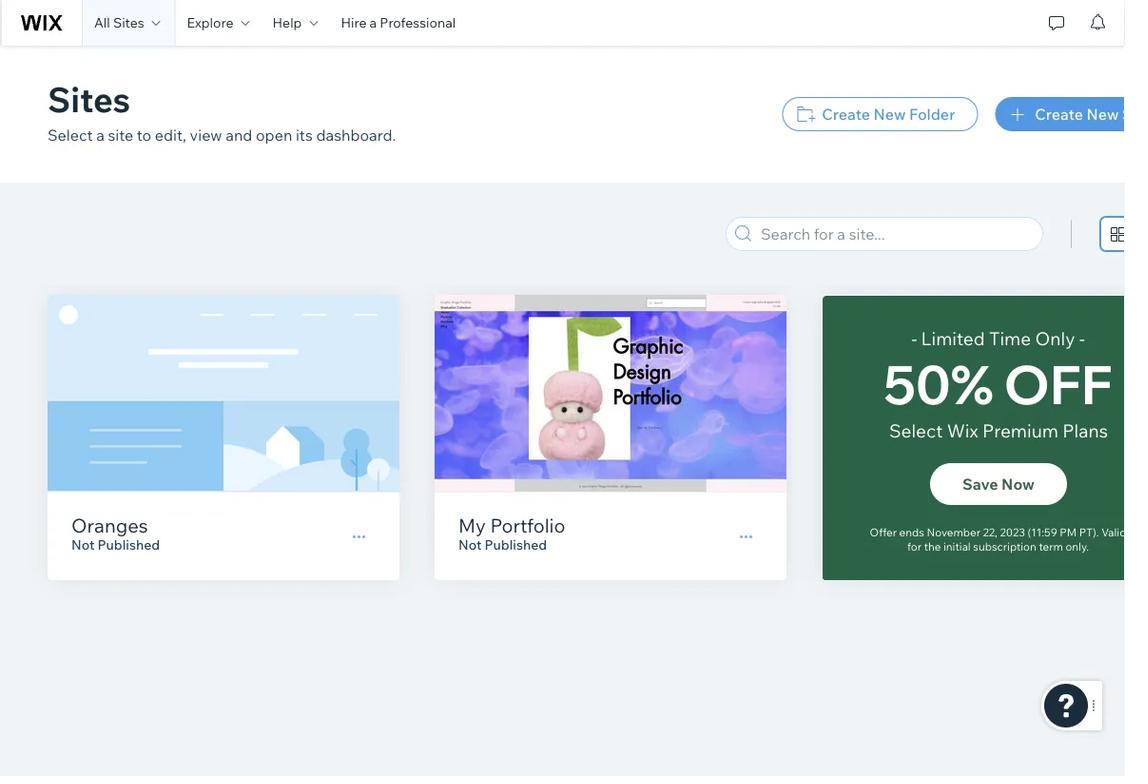 Task type: locate. For each thing, give the bounding box(es) containing it.
for
[[908, 539, 922, 553], [908, 542, 921, 555]]

a left site
[[96, 126, 105, 145]]

oranges
[[71, 513, 148, 537]]

wix
[[947, 420, 979, 442]]

save now
[[963, 475, 1035, 494]]

only
[[1036, 327, 1075, 350]]

2 not from the left
[[459, 537, 482, 553]]

site
[[108, 126, 133, 145]]

only.
[[1066, 539, 1089, 553]]

0 vertical spatial a
[[370, 14, 377, 31]]

all
[[94, 14, 110, 31]]

select left site
[[48, 126, 93, 145]]

time
[[989, 327, 1032, 350]]

published inside the 'oranges not published'
[[98, 537, 160, 553]]

1 the from the top
[[924, 539, 941, 553]]

valid
[[882, 542, 905, 555]]

1 horizontal spatial new
[[1087, 105, 1119, 124]]

to right site
[[137, 126, 151, 145]]

published inside my portfolio not published
[[485, 537, 547, 553]]

2 : from the left
[[1036, 316, 1049, 371]]

hours
[[973, 318, 1013, 335]]

1 not from the left
[[71, 537, 95, 553]]

sale
[[858, 542, 879, 555]]

2 new from the left
[[1087, 105, 1119, 124]]

a right 'hire'
[[370, 14, 377, 31]]

create inside create new folder button
[[822, 105, 870, 124]]

new for s
[[1087, 105, 1119, 124]]

1 : from the left
[[947, 316, 960, 371]]

select wix premium plans
[[889, 420, 1108, 442]]

2 published from the left
[[485, 537, 547, 553]]

1 vertical spatial a
[[96, 126, 105, 145]]

: right the time
[[1036, 316, 1049, 371]]

oranges not published
[[71, 513, 160, 553]]

1 horizontal spatial to
[[1017, 318, 1030, 335]]

now up (11:59
[[1015, 477, 1048, 495]]

not
[[71, 537, 95, 553], [459, 537, 482, 553]]

1 horizontal spatial :
[[1036, 316, 1049, 371]]

1 vertical spatial to
[[1017, 318, 1030, 335]]

new left 's'
[[1087, 105, 1119, 124]]

0 vertical spatial sites
[[113, 14, 144, 31]]

now right save
[[1002, 475, 1035, 494]]

published
[[98, 537, 160, 553], [485, 537, 547, 553]]

select left wix
[[889, 420, 943, 442]]

0 horizontal spatial create
[[822, 105, 870, 124]]

1 vertical spatial select
[[889, 420, 943, 442]]

1 horizontal spatial -
[[1080, 327, 1085, 350]]

to inside sites select a site to edit, view and open its dashboard.
[[137, 126, 151, 145]]

22,
[[983, 525, 998, 539]]

final
[[938, 318, 969, 335]]

new for folder
[[874, 105, 906, 124]]

select
[[48, 126, 93, 145], [889, 420, 943, 442]]

1 horizontal spatial not
[[459, 537, 482, 553]]

limited
[[922, 327, 985, 350]]

1 - from the left
[[912, 327, 917, 350]]

a inside sites select a site to edit, view and open its dashboard.
[[96, 126, 105, 145]]

0 horizontal spatial a
[[96, 126, 105, 145]]

2 - from the left
[[1080, 327, 1085, 350]]

hire a professional
[[341, 14, 456, 31]]

- left limited
[[912, 327, 917, 350]]

seconds
[[1045, 444, 1088, 457]]

initial
[[944, 539, 971, 553], [943, 542, 968, 555]]

save now link
[[930, 463, 1067, 505]]

:
[[947, 316, 960, 371], [1036, 316, 1049, 371]]

0 horizontal spatial 34
[[884, 316, 935, 371]]

term
[[1039, 539, 1064, 553], [1034, 542, 1056, 555]]

0 horizontal spatial published
[[98, 537, 160, 553]]

0 vertical spatial select
[[48, 126, 93, 145]]

new
[[874, 105, 906, 124], [1087, 105, 1119, 124]]

folder
[[910, 105, 956, 124]]

1 create from the left
[[822, 105, 870, 124]]

create left folder
[[822, 105, 870, 124]]

new left folder
[[874, 105, 906, 124]]

0 vertical spatial to
[[137, 126, 151, 145]]

create inside create new s button
[[1035, 105, 1084, 124]]

explore
[[187, 14, 234, 31]]

0 horizontal spatial to
[[137, 126, 151, 145]]

1 horizontal spatial create
[[1035, 105, 1084, 124]]

and
[[226, 126, 253, 145]]

all sites
[[94, 14, 144, 31]]

create new folder
[[822, 105, 956, 124]]

0 horizontal spatial :
[[947, 316, 960, 371]]

: left hours
[[947, 316, 960, 371]]

sites right all
[[113, 14, 144, 31]]

1 new from the left
[[874, 105, 906, 124]]

-
[[912, 327, 917, 350], [1080, 327, 1085, 350]]

34
[[884, 316, 935, 371], [973, 316, 1023, 371]]

the inside offer ends november 22, 2023 (11:59 pm pt). valid for the initial subscription term only.
[[924, 539, 941, 553]]

34 : 34 : 25
[[884, 316, 1112, 371]]

1 horizontal spatial select
[[889, 420, 943, 442]]

edit,
[[155, 126, 186, 145]]

- right 'only'
[[1080, 327, 1085, 350]]

sites
[[113, 14, 144, 31], [48, 77, 131, 120]]

create new folder button
[[782, 97, 978, 131]]

1 published from the left
[[98, 537, 160, 553]]

1 vertical spatial sites
[[48, 77, 131, 120]]

s
[[1123, 105, 1126, 124]]

create
[[822, 105, 870, 124], [1035, 105, 1084, 124]]

subscription
[[974, 539, 1037, 553], [971, 542, 1031, 555]]

final hours to get
[[938, 318, 1057, 335]]

to
[[137, 126, 151, 145], [1017, 318, 1030, 335]]

get
[[1034, 318, 1057, 335]]

now for save now
[[1002, 475, 1035, 494]]

0 horizontal spatial not
[[71, 537, 95, 553]]

to left "get"
[[1017, 318, 1030, 335]]

subscription down 2023 at the bottom right of the page
[[974, 539, 1037, 553]]

0 horizontal spatial select
[[48, 126, 93, 145]]

open
[[256, 126, 292, 145]]

create new s
[[1035, 105, 1126, 124]]

1 horizontal spatial 34
[[973, 316, 1023, 371]]

1 34 from the left
[[884, 316, 935, 371]]

0 horizontal spatial -
[[912, 327, 917, 350]]

2 create from the left
[[1035, 105, 1084, 124]]

off
[[1004, 351, 1113, 418]]

1 horizontal spatial a
[[370, 14, 377, 31]]

a
[[370, 14, 377, 31], [96, 126, 105, 145]]

sites up site
[[48, 77, 131, 120]]

now
[[1002, 475, 1035, 494], [1015, 477, 1048, 495]]

term inside offer ends november 22, 2023 (11:59 pm pt). valid for the initial subscription term only.
[[1039, 539, 1064, 553]]

1 horizontal spatial published
[[485, 537, 547, 553]]

offer
[[870, 525, 897, 539]]

create left 's'
[[1035, 105, 1084, 124]]

0 horizontal spatial new
[[874, 105, 906, 124]]

the
[[924, 539, 941, 553], [924, 542, 940, 555]]



Task type: describe. For each thing, give the bounding box(es) containing it.
not inside my portfolio not published
[[459, 537, 482, 553]]

create for create new s
[[1035, 105, 1084, 124]]

view
[[190, 126, 222, 145]]

its
[[296, 126, 313, 145]]

hire a professional link
[[330, 0, 467, 46]]

offer ends november 22, 2023 (11:59 pm pt). valid for the initial subscription term only.
[[870, 525, 1126, 553]]

now for upgrade now
[[1015, 477, 1048, 495]]

create for create new folder
[[822, 105, 870, 124]]

sale valid for the initial subscription term on select plan
[[858, 542, 1126, 555]]

sites inside sites select a site to edit, view and open its dashboard.
[[48, 77, 131, 120]]

sites select a site to edit, view and open its dashboard.
[[48, 77, 396, 145]]

upgrade now
[[947, 477, 1048, 495]]

on
[[1059, 542, 1072, 555]]

- limited time only - 50% off
[[884, 327, 1113, 418]]

create new s button
[[995, 97, 1126, 131]]

pm
[[1060, 525, 1077, 539]]

hire
[[341, 14, 367, 31]]

Search for a site... field
[[755, 218, 1037, 250]]

portfolio
[[490, 513, 566, 537]]

november
[[927, 525, 981, 539]]

not inside the 'oranges not published'
[[71, 537, 95, 553]]

pt).
[[1080, 525, 1099, 539]]

2023
[[1000, 525, 1026, 539]]

upgrade now link
[[929, 465, 1066, 507]]

25
[[1061, 316, 1112, 371]]

2 the from the top
[[924, 542, 940, 555]]

upgrade
[[947, 477, 1010, 495]]

ends
[[900, 525, 925, 539]]

minutes
[[969, 443, 1017, 459]]

for inside offer ends november 22, 2023 (11:59 pm pt). valid for the initial subscription term only.
[[908, 539, 922, 553]]

select
[[1075, 542, 1104, 555]]

valid
[[1102, 525, 1126, 539]]

premium
[[983, 420, 1059, 442]]

my
[[459, 513, 486, 537]]

subscription down 22,
[[971, 542, 1031, 555]]

2 34 from the left
[[973, 316, 1023, 371]]

my portfolio not published
[[459, 513, 566, 553]]

plans
[[1063, 420, 1108, 442]]

(11:59
[[1028, 525, 1058, 539]]

initial inside offer ends november 22, 2023 (11:59 pm pt). valid for the initial subscription term only.
[[944, 539, 971, 553]]

help
[[273, 14, 302, 31]]

50%
[[884, 351, 994, 418]]

help button
[[261, 0, 330, 46]]

select inside sites select a site to edit, view and open its dashboard.
[[48, 126, 93, 145]]

dashboard.
[[316, 126, 396, 145]]

subscription inside offer ends november 22, 2023 (11:59 pm pt). valid for the initial subscription term only.
[[974, 539, 1037, 553]]

professional
[[380, 14, 456, 31]]

plan
[[1107, 542, 1126, 555]]

save
[[963, 475, 999, 494]]



Task type: vqa. For each thing, say whether or not it's contained in the screenshot.
Gift Card dropdown button
no



